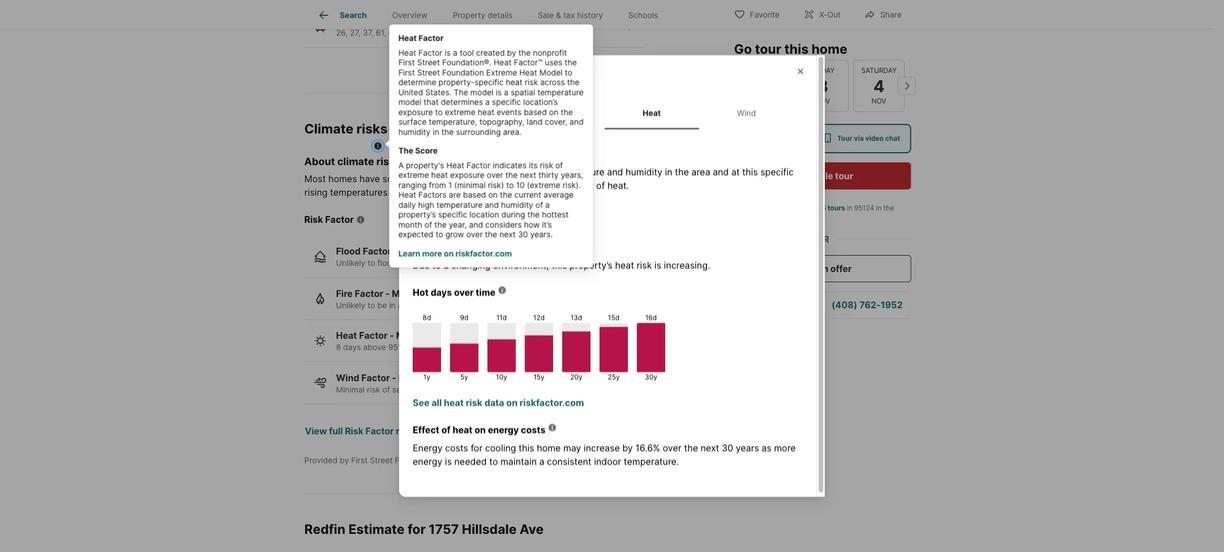 Task type: describe. For each thing, give the bounding box(es) containing it.
transit
[[336, 15, 367, 26]]

by inside heat factor is a tool created by the nonprofit first street foundation®. heat factor™ uses the first street foundation extreme heat model to determine property-specific heat risk across the united states. the model is a spatial temperature model that determines a specific location's exposure to extreme heat events based on the surface temperature, topography, land cover, and humidity in the surrounding area.
[[507, 48, 516, 57]]

is down extreme
[[496, 87, 502, 97]]

0 vertical spatial risks
[[357, 121, 388, 136]]

to left grow
[[436, 230, 443, 240]]

states.
[[426, 87, 452, 97]]

in right wildfire
[[434, 301, 441, 310]]

the down considers at the top of the page
[[485, 230, 497, 240]]

the up how
[[528, 210, 540, 220]]

minimal for flood factor - minimal
[[400, 246, 435, 257]]

days right 8
[[343, 343, 361, 353]]

wildfire
[[405, 301, 432, 310]]

risk inside the score a property's heat factor indicates its risk of extreme heat exposure over the next thirty years, ranging from 1 (minimal risk) to 10 (extreme risk). heat factors are based on the current average daily high temperature and humidity of a property's specific location during the hottest month of the year, and considers how it's expected to grow over the next 30 years.
[[540, 161, 553, 170]]

1 vertical spatial first
[[399, 68, 415, 77]]

8d
[[423, 314, 431, 322]]

about climate risks
[[304, 155, 401, 168]]

indicates
[[493, 161, 527, 170]]

disasters,
[[470, 174, 511, 185]]

10
[[516, 180, 525, 190]]

risk inside heat factor is a tool created by the nonprofit first street foundation®. heat factor™ uses the first street foundation extreme heat model to determine property-specific heat risk across the united states. the model is a spatial temperature model that determines a specific location's exposure to extreme heat events based on the surface temperature, topography, land cover, and humidity in the surrounding area.
[[525, 78, 538, 87]]

the up (minimal
[[455, 167, 469, 178]]

the down temperature,
[[442, 127, 454, 137]]

is left tool
[[445, 48, 451, 57]]

0 horizontal spatial model
[[399, 97, 422, 107]]

a inside % over the next 30 years as more energy is needed to maintain a consistent indoor temperature.
[[540, 456, 545, 467]]

in inside heat factor - moderate 8 days above 95° expected this year, 16 days in 30 years
[[508, 343, 515, 353]]

video
[[866, 135, 884, 143]]

of inside the most homes have some risk of natural disasters, and may be impacted by climate change due to rising temperatures and sea levels.
[[426, 174, 435, 185]]

specific down extreme
[[475, 78, 504, 87]]

redfin agents led 75 tours in 95124
[[761, 204, 875, 212]]

on right data
[[507, 397, 518, 408]]

overview
[[392, 10, 428, 20]]

extreme inside heat factor is a tool created by the nonprofit first street foundation®. heat factor™ uses the first street foundation extreme heat model to determine property-specific heat risk across the united states. the model is a spatial temperature model that determines a specific location's exposure to extreme heat events based on the surface temperature, topography, land cover, and humidity in the surrounding area.
[[445, 107, 476, 117]]

location's
[[523, 97, 558, 107]]

tour for schedule
[[836, 171, 854, 182]]

surrounding
[[456, 127, 501, 137]]

on up cooling
[[475, 425, 486, 436]]

factor down foundation®.
[[443, 69, 484, 85]]

view
[[305, 426, 327, 437]]

next inside fire factor - minimal unlikely to be in a wildfire in next 30 years
[[443, 301, 459, 310]]

temperature for risk).
[[437, 200, 483, 210]]

month
[[399, 220, 423, 230]]

heat up topography,
[[478, 107, 495, 117]]

tour via video chat list box
[[734, 124, 912, 154]]

provided
[[304, 456, 338, 466]]

risk down years,
[[579, 180, 594, 191]]

to right due
[[433, 260, 441, 271]]

specific inside based on the current and future temperature and humidity in the area and at this specific location, this property has
[[761, 167, 794, 178]]

over inside wind factor - minimal minimal risk of severe winds over next 30 years
[[444, 385, 460, 395]]

changing
[[451, 260, 491, 271]]

by left 16.6
[[623, 443, 633, 454]]

flood factor - minimal unlikely to flood in next 30 years
[[336, 246, 459, 268]]

as
[[762, 443, 772, 454]]

an
[[818, 263, 829, 274]]

next inside wind factor - minimal minimal risk of severe winds over next 30 years
[[463, 385, 479, 395]]

winds
[[420, 385, 442, 395]]

schedule tour
[[792, 171, 854, 182]]

temperatures
[[330, 187, 388, 198]]

risk inside the view full risk factor report button
[[345, 426, 364, 437]]

in inside flood factor - minimal unlikely to flood in next 30 years
[[399, 259, 405, 268]]

the right across
[[568, 78, 580, 87]]

95°
[[388, 343, 402, 353]]

may inside the most homes have some risk of natural disasters, and may be impacted by climate change due to rising temperatures and sea levels.
[[532, 174, 550, 185]]

it's
[[542, 220, 552, 230]]

next inside % over the next 30 years as more energy is needed to maintain a consistent indoor temperature.
[[701, 443, 720, 454]]

property's
[[406, 161, 444, 170]]

10y
[[496, 373, 507, 382]]

express
[[408, 28, 438, 38]]

to inside % over the next 30 years as more energy is needed to maintain a consistent indoor temperature.
[[490, 456, 498, 467]]

be inside fire factor - minimal unlikely to be in a wildfire in next 30 years
[[378, 301, 387, 310]]

fire tab
[[510, 99, 605, 127]]

95124
[[855, 204, 875, 212]]

0 vertical spatial street
[[417, 58, 440, 67]]

1 vertical spatial riskfactor.com
[[520, 397, 584, 408]]

years.
[[530, 230, 553, 240]]

cover,
[[545, 117, 568, 127]]

1757
[[429, 522, 459, 538]]

environment,
[[493, 260, 549, 271]]

and down the some
[[390, 187, 406, 198]]

heat inside heat factor - moderate 8 days above 95° expected this year, 16 days in 30 years
[[336, 331, 357, 342]]

factor inside flood factor - minimal unlikely to flood in next 30 years
[[363, 246, 392, 257]]

due
[[413, 260, 430, 271]]

factor inside wind factor - minimal minimal risk of severe winds over next 30 years
[[362, 373, 390, 384]]

heat inside tab
[[643, 108, 661, 118]]

1 horizontal spatial model
[[471, 87, 494, 97]]

during
[[502, 210, 525, 220]]

factor down temperatures
[[325, 214, 354, 225]]

see all heat risk data on riskfactor.com link
[[413, 392, 803, 410]]

humidity inside based on the current and future temperature and humidity in the area and at this specific location, this property has
[[626, 167, 663, 178]]

a up topography,
[[485, 97, 490, 107]]

factor up 'natural'
[[436, 148, 465, 160]]

sale & tax history tab
[[525, 2, 616, 29]]

a left spatial
[[504, 87, 509, 97]]

and down the 'its' at the top left
[[514, 174, 530, 185]]

property details
[[453, 10, 513, 20]]

friday 3 nov
[[811, 66, 835, 105]]

next down considers at the top of the page
[[500, 230, 516, 240]]

30 inside the in the last 30 days
[[774, 214, 782, 223]]

in inside the in the last 30 days
[[877, 204, 882, 212]]

in the last 30 days
[[761, 204, 896, 223]]

more inside % over the next 30 years as more energy is needed to maintain a consistent indoor temperature.
[[775, 443, 796, 454]]

energy
[[413, 443, 443, 454]]

years inside flood factor - minimal unlikely to flood in next 30 years
[[438, 259, 459, 268]]

risk left "increasing."
[[637, 260, 652, 271]]

of right effect
[[442, 425, 451, 436]]

to inside flood factor - minimal unlikely to flood in next 30 years
[[368, 259, 375, 268]]

to left 10
[[507, 180, 514, 190]]

1 horizontal spatial property's
[[570, 260, 613, 271]]

0 horizontal spatial risk factor
[[304, 214, 354, 225]]

indoor
[[594, 456, 622, 467]]

&
[[556, 10, 561, 20]]

by right provided
[[340, 456, 349, 466]]

minimal down 8
[[336, 385, 365, 395]]

risk factor inside dialog
[[413, 69, 484, 85]]

has
[[510, 180, 525, 191]]

severe
[[392, 385, 417, 395]]

is left "increasing."
[[655, 260, 662, 271]]

11d
[[497, 314, 507, 322]]

levels.
[[427, 187, 453, 198]]

of left heat.
[[597, 180, 605, 191]]

- for wind
[[392, 373, 396, 384]]

considers
[[486, 220, 522, 230]]

the up cover,
[[561, 107, 573, 117]]

the right uses
[[565, 58, 577, 67]]

in inside based on the current and future temperature and humidity in the area and at this specific location, this property has
[[665, 167, 673, 178]]

the inside heat factor is a tool created by the nonprofit first street foundation®. heat factor™ uses the first street foundation extreme heat model to determine property-specific heat risk across the united states. the model is a spatial temperature model that determines a specific location's exposure to extreme heat events based on the surface temperature, topography, land cover, and humidity in the surrounding area.
[[454, 87, 468, 97]]

climate inside the most homes have some risk of natural disasters, and may be impacted by climate change due to rising temperatures and sea levels.
[[622, 174, 653, 185]]

topography,
[[480, 117, 525, 127]]

about
[[304, 155, 335, 168]]

humidity inside the score a property's heat factor indicates its risk of extreme heat exposure over the next thirty years, ranging from 1 (minimal risk) to 10 (extreme risk). heat factors are based on the current average daily high temperature and humidity of a property's specific location during the hottest month of the year, and considers how it's expected to grow over the next 30 years.
[[501, 200, 534, 210]]

unlikely for fire
[[336, 301, 366, 310]]

heat right all
[[444, 397, 464, 408]]

- for fire
[[386, 288, 390, 299]]

chat
[[886, 135, 901, 143]]

factor inside button
[[366, 426, 394, 437]]

27,
[[350, 28, 361, 38]]

of right month in the top left of the page
[[425, 220, 432, 230]]

30 inside flood factor - minimal unlikely to flood in next 30 years
[[426, 259, 436, 268]]

of up the hottest
[[536, 200, 543, 210]]

tours
[[828, 204, 846, 212]]

1
[[449, 180, 452, 190]]

score
[[415, 146, 438, 156]]

1 vertical spatial risks
[[377, 155, 401, 168]]

consistent
[[547, 456, 592, 467]]

in right tours
[[847, 204, 853, 212]]

uses
[[545, 58, 563, 67]]

temperature,
[[429, 117, 477, 127]]

home inside 'risk factor' dialog
[[537, 443, 561, 454]]

next inside flood factor - minimal unlikely to flood in next 30 years
[[408, 259, 424, 268]]

hot days over time
[[413, 287, 496, 298]]

full
[[329, 426, 343, 437]]

wind factor - minimal minimal risk of severe winds over next 30 years
[[336, 373, 514, 395]]

schools tab
[[616, 2, 671, 29]]

humidity inside heat factor is a tool created by the nonprofit first street foundation®. heat factor™ uses the first street foundation extreme heat model to determine property-specific heat risk across the united states. the model is a spatial temperature model that determines a specific location's exposure to extreme heat events based on the surface temperature, topography, land cover, and humidity in the surrounding area.
[[399, 127, 431, 137]]

a right 10
[[527, 180, 533, 191]]

the up factor™
[[519, 48, 531, 57]]

fire for fire
[[550, 108, 564, 118]]

fire for fire factor - minimal unlikely to be in a wildfire in next 30 years
[[336, 288, 353, 299]]

be inside the most homes have some risk of natural disasters, and may be impacted by climate change due to rising temperatures and sea levels.
[[553, 174, 564, 185]]

out
[[828, 10, 841, 20]]

next down the 'its' at the top left
[[520, 170, 537, 180]]

exposure inside heat factor is a tool created by the nonprofit first street foundation®. heat factor™ uses the first street foundation extreme heat model to determine property-specific heat risk across the united states. the model is a spatial temperature model that determines a specific location's exposure to extreme heat events based on the surface temperature, topography, land cover, and humidity in the surrounding area.
[[399, 107, 433, 117]]

to down that
[[435, 107, 443, 117]]

to right model at the top left of the page
[[565, 68, 573, 77]]

over right grow
[[467, 230, 483, 240]]

0 vertical spatial home
[[812, 41, 848, 57]]

30 inside heat factor - moderate 8 days above 95° expected this year, 16 days in 30 years
[[517, 343, 527, 353]]

temperature for heat
[[538, 87, 584, 97]]

foundation inside heat factor is a tool created by the nonprofit first street foundation®. heat factor™ uses the first street foundation extreme heat model to determine property-specific heat risk across the united states. the model is a spatial temperature model that determines a specific location's exposure to extreme heat events based on the surface temperature, topography, land cover, and humidity in the surrounding area.
[[442, 68, 484, 77]]

years inside wind factor - minimal minimal risk of severe winds over next 30 years
[[493, 385, 514, 395]]

12d
[[534, 314, 545, 322]]

agents
[[783, 204, 805, 212]]

2 vertical spatial first
[[351, 456, 368, 466]]

favorite button
[[725, 3, 790, 26]]

flood for flood factor - minimal unlikely to flood in next 30 years
[[336, 246, 361, 257]]

that
[[424, 97, 439, 107]]

0 vertical spatial heat factor
[[399, 33, 444, 43]]

change
[[655, 174, 687, 185]]

and left at
[[713, 167, 729, 178]]

and up heat.
[[607, 167, 623, 178]]

current inside the score a property's heat factor indicates its risk of extreme heat exposure over the next thirty years, ranging from 1 (minimal risk) to 10 (extreme risk). heat factors are based on the current average daily high temperature and humidity of a property's specific location during the hottest month of the year, and considers how it's expected to grow over the next 30 years.
[[515, 190, 542, 200]]

overview tab
[[380, 2, 440, 29]]

last
[[761, 214, 772, 223]]

26,
[[336, 28, 348, 38]]

factor inside fire factor - minimal unlikely to be in a wildfire in next 30 years
[[355, 288, 384, 299]]

next image
[[898, 77, 916, 95]]

years inside heat factor - moderate 8 days above 95° expected this year, 16 days in 30 years
[[529, 343, 550, 353]]

wind for wind factor - minimal minimal risk of severe winds over next 30 years
[[336, 373, 359, 384]]

25y
[[608, 373, 620, 382]]

1 vertical spatial street
[[417, 68, 440, 77]]

offer
[[831, 263, 852, 274]]

redfin for redfin estimate for 1757 hillsdale ave
[[304, 522, 346, 538]]

minimal for wind factor - minimal
[[399, 373, 433, 384]]

may inside 'risk factor' dialog
[[564, 443, 581, 454]]

nov for 4
[[872, 97, 887, 105]]

heat up needed
[[453, 425, 473, 436]]

a inside fire factor - minimal unlikely to be in a wildfire in next 30 years
[[398, 301, 403, 310]]

by inside the most homes have some risk of natural disasters, and may be impacted by climate change due to rising temperatures and sea levels.
[[609, 174, 619, 185]]

risk inside wind factor - minimal minimal risk of severe winds over next 30 years
[[367, 385, 380, 395]]

energy inside % over the next 30 years as more energy is needed to maintain a consistent indoor temperature.
[[413, 456, 443, 467]]

is inside % over the next 30 years as more energy is needed to maintain a consistent indoor temperature.
[[445, 456, 452, 467]]

2 vertical spatial street
[[370, 456, 393, 466]]

future
[[524, 167, 550, 178]]

a down learn more on riskfactor.com
[[444, 260, 449, 271]]

factor down overview 'tab'
[[419, 33, 444, 43]]

heat inside the score a property's heat factor indicates its risk of extreme heat exposure over the next thirty years, ranging from 1 (minimal risk) to 10 (extreme risk). heat factors are based on the current average daily high temperature and humidity of a property's specific location during the hottest month of the year, and considers how it's expected to grow over the next 30 years.
[[431, 170, 448, 180]]

of inside wind factor - minimal minimal risk of severe winds over next 30 years
[[383, 385, 390, 395]]

heat factor score logo image
[[413, 193, 509, 241]]

high
[[418, 200, 434, 210]]

and down location
[[469, 220, 483, 230]]

impacted
[[566, 174, 606, 185]]

transit 26, 27, 37, 61, 64b, express 101
[[336, 15, 453, 38]]



Task type: vqa. For each thing, say whether or not it's contained in the screenshot.
Homeowners'
no



Task type: locate. For each thing, give the bounding box(es) containing it.
days inside the in the last 30 days
[[784, 214, 800, 223]]

led
[[807, 204, 817, 212]]

1 horizontal spatial the
[[454, 87, 468, 97]]

% over the next 30 years as more energy is needed to maintain a consistent indoor temperature.
[[413, 443, 796, 467]]

30 inside wind factor - minimal minimal risk of severe winds over next 30 years
[[481, 385, 491, 395]]

tour for go
[[755, 41, 782, 57]]

humidity up heat.
[[626, 167, 663, 178]]

factor up flood
[[363, 246, 392, 257]]

ranging
[[399, 180, 427, 190]]

years
[[438, 259, 459, 268], [474, 301, 494, 310], [529, 343, 550, 353], [493, 385, 514, 395], [736, 443, 760, 454]]

30 inside the score a property's heat factor indicates its risk of extreme heat exposure over the next thirty years, ranging from 1 (minimal risk) to 10 (extreme risk). heat factors are based on the current average daily high temperature and humidity of a property's specific location during the hottest month of the year, and considers how it's expected to grow over the next 30 years.
[[518, 230, 528, 240]]

based inside the score a property's heat factor indicates its risk of extreme heat exposure over the next thirty years, ranging from 1 (minimal risk) to 10 (extreme risk). heat factors are based on the current average daily high temperature and humidity of a property's specific location during the hottest month of the year, and considers how it's expected to grow over the next 30 years.
[[463, 190, 486, 200]]

share button
[[855, 3, 912, 26]]

1 horizontal spatial redfin
[[761, 204, 781, 212]]

- inside wind factor - minimal minimal risk of severe winds over next 30 years
[[392, 373, 396, 384]]

2 nov from the left
[[872, 97, 887, 105]]

the up grow
[[435, 220, 447, 230]]

1 horizontal spatial tour
[[836, 171, 854, 182]]

0 horizontal spatial redfin
[[304, 522, 346, 538]]

0 vertical spatial exposure
[[399, 107, 433, 117]]

1 vertical spatial tab list
[[413, 97, 803, 129]]

of
[[556, 161, 563, 170], [426, 174, 435, 185], [597, 180, 605, 191], [536, 200, 543, 210], [425, 220, 432, 230], [383, 385, 390, 395], [442, 425, 451, 436]]

minimal
[[400, 246, 435, 257], [392, 288, 427, 299], [399, 373, 433, 384], [336, 385, 365, 395]]

0 vertical spatial temperature
[[538, 87, 584, 97]]

days right 16
[[488, 343, 506, 353]]

from
[[429, 180, 446, 190]]

0 horizontal spatial wind
[[336, 373, 359, 384]]

- for heat
[[390, 331, 394, 342]]

wind inside wind tab
[[737, 108, 756, 118]]

property details tab
[[440, 2, 525, 29]]

- inside heat factor - moderate 8 days above 95° expected this year, 16 days in 30 years
[[390, 331, 394, 342]]

moderate
[[396, 331, 439, 342]]

year,
[[449, 220, 467, 230], [457, 343, 475, 353]]

the inside % over the next 30 years as more energy is needed to maintain a consistent indoor temperature.
[[684, 443, 698, 454]]

- down flood
[[386, 288, 390, 299]]

for for cooling
[[471, 443, 483, 454]]

1 vertical spatial property's
[[570, 260, 613, 271]]

humidity
[[399, 127, 431, 137], [626, 167, 663, 178], [501, 200, 534, 210]]

tour right schedule
[[836, 171, 854, 182]]

on down grow
[[444, 249, 454, 259]]

tour inside button
[[836, 171, 854, 182]]

in down temperature,
[[433, 127, 440, 137]]

0 horizontal spatial current
[[472, 167, 503, 178]]

1 vertical spatial heat factor
[[413, 148, 465, 160]]

1 vertical spatial for
[[408, 522, 426, 538]]

foundation down foundation®.
[[442, 68, 484, 77]]

30 right last
[[774, 214, 782, 223]]

0 horizontal spatial property's
[[399, 210, 436, 220]]

0 horizontal spatial based
[[463, 190, 486, 200]]

risk inside the most homes have some risk of natural disasters, and may be impacted by climate change due to rising temperatures and sea levels.
[[409, 174, 424, 185]]

climate risks
[[304, 121, 388, 136]]

1 horizontal spatial fire
[[550, 108, 564, 118]]

years down learn more on riskfactor.com
[[438, 259, 459, 268]]

temperature down across
[[538, 87, 584, 97]]

temperature inside based on the current and future temperature and humidity in the area and at this specific location, this property has
[[552, 167, 605, 178]]

0 vertical spatial redfin
[[761, 204, 781, 212]]

1952
[[881, 300, 903, 311]]

needed
[[455, 456, 487, 467]]

home up friday on the top
[[812, 41, 848, 57]]

heat up from
[[431, 170, 448, 180]]

favorite
[[750, 10, 780, 20]]

minimal for fire factor - minimal
[[392, 288, 427, 299]]

years up 15y
[[529, 343, 550, 353]]

to inside fire factor - minimal unlikely to be in a wildfire in next 30 years
[[368, 301, 375, 310]]

based on the current and future temperature and humidity in the area and at this specific location, this property has
[[413, 167, 794, 191]]

1 vertical spatial foundation
[[395, 456, 437, 466]]

1 vertical spatial tour
[[836, 171, 854, 182]]

flood inside flood factor - minimal unlikely to flood in next 30 years
[[336, 246, 361, 257]]

unlikely inside flood factor - minimal unlikely to flood in next 30 years
[[336, 259, 366, 268]]

1 vertical spatial more
[[775, 443, 796, 454]]

the down indicates on the left of the page
[[506, 170, 518, 180]]

1 horizontal spatial risk factor
[[413, 69, 484, 85]]

year, inside the score a property's heat factor indicates its risk of extreme heat exposure over the next thirty years, ranging from 1 (minimal risk) to 10 (extreme risk). heat factors are based on the current average daily high temperature and humidity of a property's specific location during the hottest month of the year, and considers how it's expected to grow over the next 30 years.
[[449, 220, 467, 230]]

0 horizontal spatial for
[[408, 522, 426, 538]]

days inside 'risk factor' dialog
[[431, 287, 452, 298]]

1 vertical spatial unlikely
[[336, 301, 366, 310]]

0 horizontal spatial more
[[422, 249, 442, 259]]

flood for flood
[[452, 108, 473, 118]]

1 horizontal spatial may
[[564, 443, 581, 454]]

1 horizontal spatial more
[[775, 443, 796, 454]]

factor up disasters,
[[467, 161, 491, 170]]

street
[[417, 58, 440, 67], [417, 68, 440, 77], [370, 456, 393, 466]]

risks up the some
[[377, 155, 401, 168]]

1 horizontal spatial home
[[812, 41, 848, 57]]

schools
[[629, 10, 658, 20]]

heat tab
[[605, 99, 699, 127]]

effect of heat on energy costs
[[413, 425, 546, 436]]

some
[[383, 174, 406, 185]]

2 horizontal spatial risk
[[413, 69, 440, 85]]

15y
[[534, 373, 545, 382]]

1 horizontal spatial risk
[[345, 426, 364, 437]]

flood tab
[[415, 99, 510, 127]]

exposure up (minimal
[[450, 170, 485, 180]]

762-
[[860, 300, 881, 311]]

0 horizontal spatial the
[[399, 146, 414, 156]]

area.
[[503, 127, 522, 137]]

to inside the most homes have some risk of natural disasters, and may be impacted by climate change due to rising temperatures and sea levels.
[[708, 174, 717, 185]]

may down the 'its' at the top left
[[532, 174, 550, 185]]

30 up 9d
[[462, 301, 472, 310]]

0 horizontal spatial tour
[[755, 41, 782, 57]]

0 vertical spatial tab list
[[304, 0, 680, 29]]

option
[[734, 124, 814, 154]]

schedule tour button
[[734, 163, 912, 190]]

0 vertical spatial tour
[[755, 41, 782, 57]]

factor inside heat factor is a tool created by the nonprofit first street foundation®. heat factor™ uses the first street foundation extreme heat model to determine property-specific heat risk across the united states. the model is a spatial temperature model that determines a specific location's exposure to extreme heat events based on the surface temperature, topography, land cover, and humidity in the surrounding area.
[[419, 48, 443, 57]]

0 vertical spatial extreme
[[445, 107, 476, 117]]

1 nov from the left
[[816, 97, 830, 105]]

hot
[[413, 287, 429, 298]]

30
[[774, 214, 782, 223], [518, 230, 528, 240], [426, 259, 436, 268], [462, 301, 472, 310], [517, 343, 527, 353], [481, 385, 491, 395], [722, 443, 734, 454]]

schedule
[[792, 171, 834, 182]]

on inside the score a property's heat factor indicates its risk of extreme heat exposure over the next thirty years, ranging from 1 (minimal risk) to 10 (extreme risk). heat factors are based on the current average daily high temperature and humidity of a property's specific location during the hottest month of the year, and considers how it's expected to grow over the next 30 years.
[[489, 190, 498, 200]]

home up consistent
[[537, 443, 561, 454]]

unlikely inside fire factor - minimal unlikely to be in a wildfire in next 30 years
[[336, 301, 366, 310]]

foundation down energy
[[395, 456, 437, 466]]

0 horizontal spatial may
[[532, 174, 550, 185]]

0 vertical spatial the
[[454, 87, 468, 97]]

sea
[[409, 187, 424, 198]]

in inside heat factor is a tool created by the nonprofit first street foundation®. heat factor™ uses the first street foundation extreme heat model to determine property-specific heat risk across the united states. the model is a spatial temperature model that determines a specific location's exposure to extreme heat events based on the surface temperature, topography, land cover, and humidity in the surrounding area.
[[433, 127, 440, 137]]

risks up about climate risks
[[357, 121, 388, 136]]

1 horizontal spatial humidity
[[501, 200, 534, 210]]

tab list containing flood
[[413, 97, 803, 129]]

2 vertical spatial humidity
[[501, 200, 534, 210]]

climate left change
[[622, 174, 653, 185]]

specific inside the score a property's heat factor indicates its risk of extreme heat exposure over the next thirty years, ranging from 1 (minimal risk) to 10 (extreme risk). heat factors are based on the current average daily high temperature and humidity of a property's specific location during the hottest month of the year, and considers how it's expected to grow over the next 30 years.
[[438, 210, 468, 220]]

16.6
[[636, 443, 653, 454]]

year, inside heat factor - moderate 8 days above 95° expected this year, 16 days in 30 years
[[457, 343, 475, 353]]

sale
[[538, 10, 554, 20]]

next
[[520, 170, 537, 180], [500, 230, 516, 240], [408, 259, 424, 268], [443, 301, 459, 310], [463, 385, 479, 395], [701, 443, 720, 454]]

1 horizontal spatial flood
[[452, 108, 473, 118]]

area
[[692, 167, 711, 178]]

risk
[[525, 78, 538, 87], [540, 161, 553, 170], [409, 174, 424, 185], [579, 180, 594, 191], [637, 260, 652, 271], [367, 385, 380, 395], [466, 397, 483, 408]]

for for 1757
[[408, 522, 426, 538]]

1 horizontal spatial foundation
[[442, 68, 484, 77]]

1 vertical spatial energy
[[413, 456, 443, 467]]

1 horizontal spatial for
[[471, 443, 483, 454]]

search link
[[317, 8, 367, 22]]

may up consistent
[[564, 443, 581, 454]]

0 vertical spatial riskfactor.com
[[456, 249, 512, 259]]

9d
[[460, 314, 469, 322]]

spatial
[[511, 87, 535, 97]]

exposure up surface
[[399, 107, 433, 117]]

1 horizontal spatial based
[[524, 107, 547, 117]]

30 inside % over the next 30 years as more energy is needed to maintain a consistent indoor temperature.
[[722, 443, 734, 454]]

years inside % over the next 30 years as more energy is needed to maintain a consistent indoor temperature.
[[736, 443, 760, 454]]

across
[[541, 78, 565, 87]]

tour
[[838, 135, 853, 143]]

risk right full
[[345, 426, 364, 437]]

minimal inside flood factor - minimal unlikely to flood in next 30 years
[[400, 246, 435, 257]]

minimal inside fire factor - minimal unlikely to be in a wildfire in next 30 years
[[392, 288, 427, 299]]

1 horizontal spatial nov
[[872, 97, 887, 105]]

0 vertical spatial costs
[[521, 425, 546, 436]]

current inside based on the current and future temperature and humidity in the area and at this specific location, this property has
[[472, 167, 503, 178]]

based up land
[[524, 107, 547, 117]]

0 vertical spatial climate
[[338, 155, 374, 168]]

united
[[399, 87, 423, 97]]

0 horizontal spatial costs
[[445, 443, 468, 454]]

to
[[565, 68, 573, 77], [435, 107, 443, 117], [708, 174, 717, 185], [507, 180, 514, 190], [436, 230, 443, 240], [368, 259, 375, 268], [433, 260, 441, 271], [368, 301, 375, 310], [490, 456, 498, 467]]

heat up spatial
[[506, 78, 523, 87]]

1 vertical spatial expected
[[404, 343, 439, 353]]

fire inside fire factor - minimal unlikely to be in a wildfire in next 30 years
[[336, 288, 353, 299]]

(408)
[[832, 300, 858, 311]]

extreme inside the score a property's heat factor indicates its risk of extreme heat exposure over the next thirty years, ranging from 1 (minimal risk) to 10 (extreme risk). heat factors are based on the current average daily high temperature and humidity of a property's specific location during the hottest month of the year, and considers how it's expected to grow over the next 30 years.
[[399, 170, 429, 180]]

flood inside tab
[[452, 108, 473, 118]]

1 vertical spatial may
[[564, 443, 581, 454]]

the inside the in the last 30 days
[[884, 204, 895, 212]]

0 horizontal spatial risk
[[304, 214, 323, 225]]

on up 1
[[442, 167, 453, 178]]

factor left "report"
[[366, 426, 394, 437]]

minimal up due
[[400, 246, 435, 257]]

1 vertical spatial redfin
[[304, 522, 346, 538]]

None button
[[741, 60, 793, 112], [797, 60, 849, 112], [853, 60, 905, 112], [741, 60, 793, 112], [797, 60, 849, 112], [853, 60, 905, 112]]

a left tool
[[453, 48, 458, 57]]

next right %
[[701, 443, 720, 454]]

provided by first street foundation
[[304, 456, 437, 466]]

0 horizontal spatial energy
[[413, 456, 443, 467]]

the inside the score a property's heat factor indicates its risk of extreme heat exposure over the next thirty years, ranging from 1 (minimal risk) to 10 (extreme risk). heat factors are based on the current average daily high temperature and humidity of a property's specific location during the hottest month of the year, and considers how it's expected to grow over the next 30 years.
[[399, 146, 414, 156]]

to left flood
[[368, 259, 375, 268]]

wind tab
[[699, 99, 794, 127]]

go
[[734, 41, 752, 57]]

by right 'impacted' at the left of the page
[[609, 174, 619, 185]]

specific up agents
[[761, 167, 794, 178]]

and right cover,
[[570, 117, 584, 127]]

heat factor down overview 'tab'
[[399, 33, 444, 43]]

x-out button
[[794, 3, 851, 26]]

minimal up wildfire
[[392, 288, 427, 299]]

at
[[732, 167, 740, 178]]

this
[[785, 41, 809, 57], [743, 167, 758, 178], [452, 180, 468, 191], [552, 260, 567, 271], [441, 343, 455, 353], [519, 443, 535, 454]]

over inside % over the next 30 years as more energy is needed to maintain a consistent indoor temperature.
[[663, 443, 682, 454]]

the up determines
[[454, 87, 468, 97]]

expected down moderate
[[404, 343, 439, 353]]

tab list containing search
[[304, 0, 680, 29]]

ave
[[520, 522, 544, 538]]

costs up needed
[[445, 443, 468, 454]]

extreme up "ranging"
[[399, 170, 429, 180]]

(extreme
[[527, 180, 561, 190]]

a
[[453, 48, 458, 57], [504, 87, 509, 97], [485, 97, 490, 107], [527, 180, 533, 191], [546, 200, 550, 210], [444, 260, 449, 271], [398, 301, 403, 310], [540, 456, 545, 467]]

1 unlikely from the top
[[336, 259, 366, 268]]

1 vertical spatial climate
[[622, 174, 653, 185]]

based inside heat factor is a tool created by the nonprofit first street foundation®. heat factor™ uses the first street foundation extreme heat model to determine property-specific heat risk across the united states. the model is a spatial temperature model that determines a specific location's exposure to extreme heat events based on the surface temperature, topography, land cover, and humidity in the surrounding area.
[[524, 107, 547, 117]]

1 vertical spatial year,
[[457, 343, 475, 353]]

unlikely for flood
[[336, 259, 366, 268]]

1 horizontal spatial exposure
[[450, 170, 485, 180]]

humidity down surface
[[399, 127, 431, 137]]

this inside heat factor - moderate 8 days above 95° expected this year, 16 days in 30 years
[[441, 343, 455, 353]]

expected inside the score a property's heat factor indicates its risk of extreme heat exposure over the next thirty years, ranging from 1 (minimal risk) to 10 (extreme risk). heat factors are based on the current average daily high temperature and humidity of a property's specific location during the hottest month of the year, and considers how it's expected to grow over the next 30 years.
[[399, 230, 434, 240]]

and up location
[[485, 200, 499, 210]]

tour via video chat
[[838, 135, 901, 143]]

2 unlikely from the top
[[336, 301, 366, 310]]

is left needed
[[445, 456, 452, 467]]

tab list inside 'risk factor' dialog
[[413, 97, 803, 129]]

2 horizontal spatial humidity
[[626, 167, 663, 178]]

nov inside friday 3 nov
[[816, 97, 830, 105]]

temperature
[[538, 87, 584, 97], [552, 167, 605, 178], [437, 200, 483, 210]]

0 horizontal spatial riskfactor.com
[[456, 249, 512, 259]]

- up 95°
[[390, 331, 394, 342]]

redfin for redfin agents led 75 tours in 95124
[[761, 204, 781, 212]]

factor inside the score a property's heat factor indicates its risk of extreme heat exposure over the next thirty years, ranging from 1 (minimal risk) to 10 (extreme risk). heat factors are based on the current average daily high temperature and humidity of a property's specific location during the hottest month of the year, and considers how it's expected to grow over the next 30 years.
[[467, 161, 491, 170]]

the right %
[[684, 443, 698, 454]]

exposure inside the score a property's heat factor indicates its risk of extreme heat exposure over the next thirty years, ranging from 1 (minimal risk) to 10 (extreme risk). heat factors are based on the current average daily high temperature and humidity of a property's specific location during the hottest month of the year, and considers how it's expected to grow over the next 30 years.
[[450, 170, 485, 180]]

2 vertical spatial temperature
[[437, 200, 483, 210]]

1 horizontal spatial extreme
[[445, 107, 476, 117]]

0 vertical spatial may
[[532, 174, 550, 185]]

expected inside heat factor - moderate 8 days above 95° expected this year, 16 days in 30 years
[[404, 343, 439, 353]]

by up factor™
[[507, 48, 516, 57]]

%
[[653, 443, 661, 454]]

a inside the score a property's heat factor indicates its risk of extreme heat exposure over the next thirty years, ranging from 1 (minimal risk) to 10 (extreme risk). heat factors are based on the current average daily high temperature and humidity of a property's specific location during the hottest month of the year, and considers how it's expected to grow over the next 30 years.
[[546, 200, 550, 210]]

factor™
[[514, 58, 543, 67]]

temperature down are
[[437, 200, 483, 210]]

1 vertical spatial humidity
[[626, 167, 663, 178]]

next down hot days over time
[[443, 301, 459, 310]]

temperature inside heat factor is a tool created by the nonprofit first street foundation®. heat factor™ uses the first street foundation extreme heat model to determine property-specific heat risk across the united states. the model is a spatial temperature model that determines a specific location's exposure to extreme heat events based on the surface temperature, topography, land cover, and humidity in the surrounding area.
[[538, 87, 584, 97]]

30 inside fire factor - minimal unlikely to be in a wildfire in next 30 years
[[462, 301, 472, 310]]

view full risk factor report
[[305, 426, 423, 437]]

years,
[[561, 170, 584, 180]]

learn more on riskfactor.com link
[[399, 244, 584, 259]]

1 vertical spatial flood
[[336, 246, 361, 257]]

the left area
[[675, 167, 689, 178]]

heat factor is a tool created by the nonprofit first street foundation®. heat factor™ uses the first street foundation extreme heat model to determine property-specific heat risk across the united states. the model is a spatial temperature model that determines a specific location's exposure to extreme heat events based on the surface temperature, topography, land cover, and humidity in the surrounding area.
[[399, 48, 584, 137]]

risk factor element
[[413, 55, 498, 85]]

the down risk)
[[500, 190, 512, 200]]

learn
[[399, 249, 421, 259]]

factor inside heat factor - moderate 8 days above 95° expected this year, 16 days in 30 years
[[359, 331, 388, 342]]

tab list
[[304, 0, 680, 29], [413, 97, 803, 129]]

see all heat risk data on riskfactor.com
[[413, 397, 584, 408]]

more
[[422, 249, 442, 259], [775, 443, 796, 454]]

fire
[[550, 108, 564, 118], [336, 288, 353, 299]]

on down risk)
[[489, 190, 498, 200]]

risk left severe at bottom
[[367, 385, 380, 395]]

0 horizontal spatial nov
[[816, 97, 830, 105]]

based
[[413, 167, 440, 178]]

the up a
[[399, 146, 414, 156]]

- for flood
[[394, 246, 398, 257]]

risk up "sea"
[[409, 174, 424, 185]]

1y
[[424, 373, 431, 382]]

years inside fire factor - minimal unlikely to be in a wildfire in next 30 years
[[474, 301, 494, 310]]

expected down month in the top left of the page
[[399, 230, 434, 240]]

via
[[854, 135, 864, 143]]

wind for wind
[[737, 108, 756, 118]]

effect
[[413, 425, 440, 436]]

heat factor up property's
[[413, 148, 465, 160]]

- inside flood factor - minimal unlikely to flood in next 30 years
[[394, 246, 398, 257]]

0 vertical spatial year,
[[449, 220, 467, 230]]

learn more on riskfactor.com
[[399, 249, 512, 259]]

- inside fire factor - minimal unlikely to be in a wildfire in next 30 years
[[386, 288, 390, 299]]

temperature up a moderate risk of heat.
[[552, 167, 605, 178]]

heat up 15d
[[615, 260, 634, 271]]

1 vertical spatial wind
[[336, 373, 359, 384]]

a left wildfire
[[398, 301, 403, 310]]

0 vertical spatial be
[[553, 174, 564, 185]]

the right 95124
[[884, 204, 895, 212]]

1 horizontal spatial climate
[[622, 174, 653, 185]]

0 vertical spatial foundation
[[442, 68, 484, 77]]

climate
[[304, 121, 354, 136]]

estimate
[[349, 522, 405, 538]]

1 vertical spatial based
[[463, 190, 486, 200]]

risk factor dialog
[[371, 24, 825, 501]]

risk inside see all heat risk data on riskfactor.com link
[[466, 397, 483, 408]]

on up cover,
[[549, 107, 559, 117]]

sale & tax history
[[538, 10, 603, 20]]

1 horizontal spatial wind
[[737, 108, 756, 118]]

30 down how
[[518, 230, 528, 240]]

daily
[[399, 200, 416, 210]]

- up severe at bottom
[[392, 373, 396, 384]]

0 horizontal spatial fire
[[336, 288, 353, 299]]

0 vertical spatial expected
[[399, 230, 434, 240]]

and inside heat factor is a tool created by the nonprofit first street foundation®. heat factor™ uses the first street foundation extreme heat model to determine property-specific heat risk across the united states. the model is a spatial temperature model that determines a specific location's exposure to extreme heat events based on the surface temperature, topography, land cover, and humidity in the surrounding area.
[[570, 117, 584, 127]]

factor down above
[[362, 373, 390, 384]]

nov for 3
[[816, 97, 830, 105]]

8
[[336, 343, 341, 353]]

natural
[[438, 174, 467, 185]]

1 horizontal spatial be
[[553, 174, 564, 185]]

due
[[689, 174, 705, 185]]

0 vertical spatial based
[[524, 107, 547, 117]]

risk down rising
[[304, 214, 323, 225]]

days
[[784, 214, 800, 223], [431, 287, 452, 298], [343, 343, 361, 353], [488, 343, 506, 353]]

wind inside wind factor - minimal minimal risk of severe winds over next 30 years
[[336, 373, 359, 384]]

0 vertical spatial fire
[[550, 108, 564, 118]]

1 vertical spatial be
[[378, 301, 387, 310]]

on inside based on the current and future temperature and humidity in the area and at this specific location, this property has
[[442, 167, 453, 178]]

1 vertical spatial risk
[[304, 214, 323, 225]]

1 vertical spatial current
[[515, 190, 542, 200]]

tour via video chat option
[[814, 124, 912, 154]]

5y
[[461, 373, 468, 382]]

for inside 'risk factor' dialog
[[471, 443, 483, 454]]

rising
[[304, 187, 328, 198]]

0 vertical spatial risk
[[413, 69, 440, 85]]

0 vertical spatial energy
[[488, 425, 519, 436]]

redfin left estimate
[[304, 522, 346, 538]]

0 vertical spatial first
[[399, 58, 415, 67]]

0 horizontal spatial climate
[[338, 155, 374, 168]]

over left time
[[454, 287, 474, 298]]

1 horizontal spatial energy
[[488, 425, 519, 436]]

0 vertical spatial for
[[471, 443, 483, 454]]

30 down learn more on riskfactor.com
[[426, 259, 436, 268]]

0 vertical spatial more
[[422, 249, 442, 259]]

3
[[818, 76, 829, 96]]

(408) 762-1952 link
[[832, 300, 903, 311]]

of up thirty at the top
[[556, 161, 563, 170]]

on inside heat factor is a tool created by the nonprofit first street foundation®. heat factor™ uses the first street foundation extreme heat model to determine property-specific heat risk across the united states. the model is a spatial temperature model that determines a specific location's exposure to extreme heat events based on the surface temperature, topography, land cover, and humidity in the surrounding area.
[[549, 107, 559, 117]]

start an offer button
[[734, 255, 912, 283]]

x-out
[[820, 10, 841, 20]]

climate up homes
[[338, 155, 374, 168]]

risk inside "risk factor" element
[[413, 69, 440, 85]]

61,
[[376, 28, 387, 38]]

1 horizontal spatial riskfactor.com
[[520, 397, 584, 408]]

history
[[578, 10, 603, 20]]

in left wildfire
[[389, 301, 396, 310]]

and up has
[[505, 167, 521, 178]]

0 horizontal spatial foundation
[[395, 456, 437, 466]]

specific up events
[[492, 97, 521, 107]]

0 horizontal spatial home
[[537, 443, 561, 454]]

0 vertical spatial risk factor
[[413, 69, 484, 85]]

energy
[[488, 425, 519, 436], [413, 456, 443, 467]]

property's inside the score a property's heat factor indicates its risk of extreme heat exposure over the next thirty years, ranging from 1 (minimal risk) to 10 (extreme risk). heat factors are based on the current average daily high temperature and humidity of a property's specific location during the hottest month of the year, and considers how it's expected to grow over the next 30 years.
[[399, 210, 436, 220]]

over up risk)
[[487, 170, 504, 180]]



